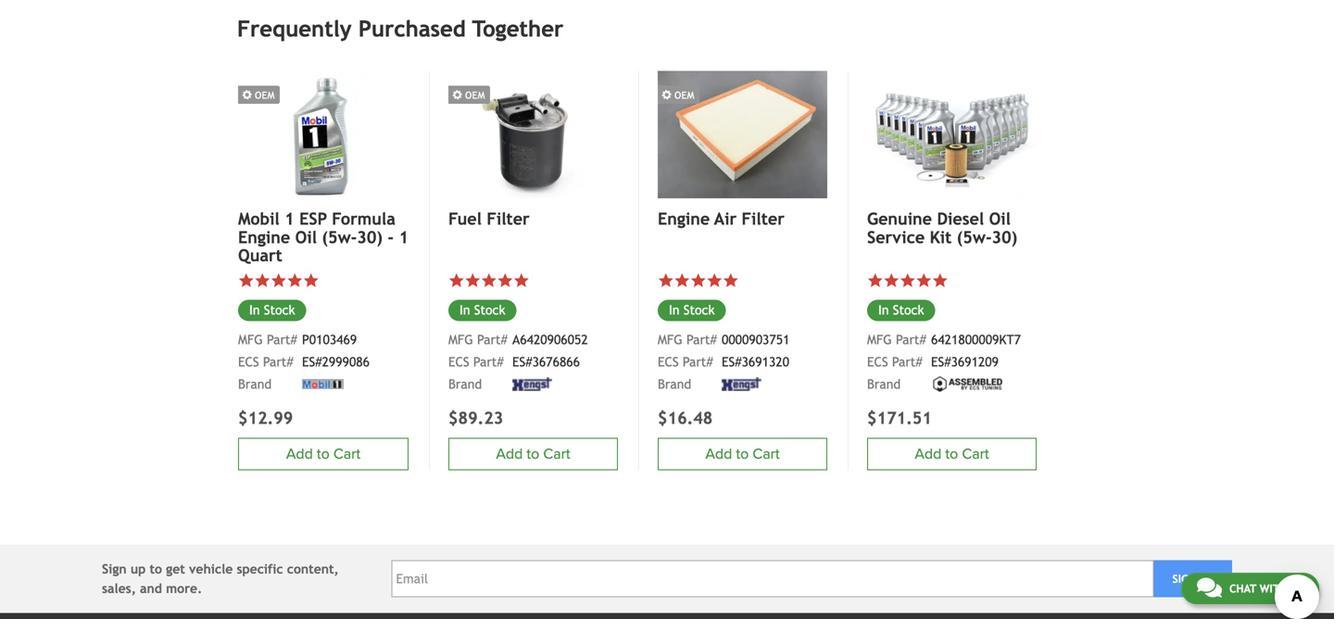 Task type: describe. For each thing, give the bounding box(es) containing it.
part# up $89.23
[[474, 355, 504, 369]]

1 horizontal spatial 1
[[399, 227, 409, 247]]

part# up $16.48
[[683, 355, 713, 369]]

sign for sign up
[[1173, 572, 1197, 585]]

brand for $89.23
[[449, 377, 482, 392]]

hengst image
[[722, 377, 762, 391]]

add for $16.48
[[706, 445, 733, 463]]

$171.51
[[868, 408, 932, 428]]

es#2999086
[[302, 355, 370, 369]]

7 star image from the left
[[303, 272, 319, 289]]

brand for $16.48
[[658, 377, 692, 392]]

13 star image from the left
[[254, 272, 271, 289]]

add to cart button for $171.51
[[868, 438, 1037, 470]]

mfg part# 0000903751 ecs part# es#3691320 brand
[[658, 332, 790, 392]]

(5w- inside mobil 1 esp formula engine oil (5w-30) - 1 quart
[[322, 227, 357, 247]]

us
[[1291, 582, 1304, 595]]

to for $171.51
[[946, 445, 959, 463]]

content,
[[287, 562, 339, 576]]

0 horizontal spatial 1
[[285, 209, 295, 229]]

(5w- inside genuine diesel oil service kit (5w-30)
[[957, 227, 992, 247]]

1 filter from the left
[[487, 209, 530, 229]]

add to cart button for $12.99
[[238, 438, 409, 470]]

sign for sign up to get vehicle specific content, sales, and more.
[[102, 562, 127, 576]]

10 star image from the left
[[900, 272, 916, 289]]

assembled by ecs image
[[932, 375, 1006, 394]]

ecs for $89.23
[[449, 355, 470, 369]]

genuine
[[868, 209, 933, 229]]

in for mobil 1 esp formula engine oil (5w-30) - 1 quart
[[249, 303, 260, 318]]

oil inside genuine diesel oil service kit (5w-30)
[[990, 209, 1011, 229]]

add for $171.51
[[915, 445, 942, 463]]

in stock for engine air filter
[[669, 303, 715, 318]]

2 star image from the left
[[707, 272, 723, 289]]

7 star image from the left
[[691, 272, 707, 289]]

diesel
[[938, 209, 985, 229]]

sales,
[[102, 581, 136, 596]]

$12.99
[[238, 408, 293, 428]]

fuel filter link
[[449, 209, 618, 229]]

genuine diesel oil service kit (5w-30) image
[[868, 71, 1037, 198]]

and
[[140, 581, 162, 596]]

brand for $12.99
[[238, 377, 272, 392]]

in stock for genuine diesel oil service kit (5w-30)
[[879, 303, 925, 318]]

0000903751
[[722, 332, 790, 347]]

up for sign up to get vehicle specific content, sales, and more.
[[131, 562, 146, 576]]

mobil
[[238, 209, 280, 229]]

add for $89.23
[[496, 445, 523, 463]]

3 star image from the left
[[481, 272, 497, 289]]

part# left 6421800009kt7
[[896, 332, 927, 347]]

kit
[[930, 227, 952, 247]]

12 star image from the left
[[238, 272, 254, 289]]

with
[[1260, 582, 1288, 595]]

vehicle
[[189, 562, 233, 576]]

-
[[388, 227, 394, 247]]

1 horizontal spatial engine
[[658, 209, 710, 229]]

air
[[715, 209, 737, 229]]

6 star image from the left
[[674, 272, 691, 289]]

add to cart for $16.48
[[706, 445, 780, 463]]

mobil 1 esp formula engine oil (5w-30) - 1 quart image
[[238, 71, 409, 199]]

es#3691209
[[932, 355, 999, 369]]

oil inside mobil 1 esp formula engine oil (5w-30) - 1 quart
[[295, 227, 317, 247]]

in stock for mobil 1 esp formula engine oil (5w-30) - 1 quart
[[249, 303, 295, 318]]

es#3691320
[[722, 355, 790, 369]]

6 star image from the left
[[287, 272, 303, 289]]

stock for mobil 1 esp formula engine oil (5w-30) - 1 quart
[[264, 303, 295, 318]]

comments image
[[1198, 577, 1223, 599]]

ecs for $16.48
[[658, 355, 679, 369]]

2 filter from the left
[[742, 209, 785, 229]]

$16.48
[[658, 408, 713, 428]]

4 star image from the left
[[514, 272, 530, 289]]

9 star image from the left
[[884, 272, 900, 289]]

quart
[[238, 246, 283, 265]]

mfg for $89.23
[[449, 332, 473, 347]]

1 star image from the left
[[497, 272, 514, 289]]

hengst image
[[513, 377, 552, 391]]

specific
[[237, 562, 283, 576]]

mfg for $12.99
[[238, 332, 263, 347]]

3 star image from the left
[[723, 272, 739, 289]]

5 star image from the left
[[271, 272, 287, 289]]

30) inside genuine diesel oil service kit (5w-30)
[[992, 227, 1018, 247]]

up for sign up
[[1200, 572, 1214, 585]]

sign up to get vehicle specific content, sales, and more.
[[102, 562, 339, 596]]

service
[[868, 227, 925, 247]]

part# left "0000903751"
[[687, 332, 717, 347]]

$89.23
[[449, 408, 504, 428]]



Task type: vqa. For each thing, say whether or not it's contained in the screenshot.
2nd Hengst from the top of the page
no



Task type: locate. For each thing, give the bounding box(es) containing it.
ecs for $171.51
[[868, 355, 889, 369]]

cart for $16.48
[[753, 445, 780, 463]]

1 30) from the left
[[357, 227, 383, 247]]

genuine diesel oil service kit (5w-30)
[[868, 209, 1018, 247]]

in stock down quart
[[249, 303, 295, 318]]

engine inside mobil 1 esp formula engine oil (5w-30) - 1 quart
[[238, 227, 290, 247]]

up left chat
[[1200, 572, 1214, 585]]

3 in from the left
[[879, 303, 889, 318]]

mfg inside mfg part# 0000903751 ecs part# es#3691320 brand
[[658, 332, 683, 347]]

star image
[[449, 272, 465, 289], [465, 272, 481, 289], [481, 272, 497, 289], [514, 272, 530, 289], [658, 272, 674, 289], [674, 272, 691, 289], [691, 272, 707, 289], [868, 272, 884, 289], [884, 272, 900, 289], [900, 272, 916, 289], [916, 272, 933, 289], [238, 272, 254, 289], [254, 272, 271, 289]]

mfg up $171.51 in the right of the page
[[868, 332, 892, 347]]

add to cart button down $171.51 in the right of the page
[[868, 438, 1037, 470]]

4 stock from the left
[[264, 303, 295, 318]]

(5w- right 'kit'
[[957, 227, 992, 247]]

brand up $12.99
[[238, 377, 272, 392]]

stock for fuel filter
[[474, 303, 506, 318]]

cart down hengst icon
[[544, 445, 571, 463]]

1 horizontal spatial oil
[[990, 209, 1011, 229]]

add to cart button for $89.23
[[449, 438, 618, 470]]

to down hengst image
[[736, 445, 749, 463]]

in
[[460, 303, 470, 318], [669, 303, 680, 318], [879, 303, 889, 318], [249, 303, 260, 318]]

to down the assembled by ecs image
[[946, 445, 959, 463]]

cart down hengst image
[[753, 445, 780, 463]]

brand inside mfg part# a6420906052 ecs part# es#3676866 brand
[[449, 377, 482, 392]]

1 (5w- from the left
[[322, 227, 357, 247]]

oil right quart
[[295, 227, 317, 247]]

mfg up $89.23
[[449, 332, 473, 347]]

mfg inside mfg part# a6420906052 ecs part# es#3676866 brand
[[449, 332, 473, 347]]

in stock up mfg part# 0000903751 ecs part# es#3691320 brand
[[669, 303, 715, 318]]

fuel
[[449, 209, 482, 229]]

mfg up $16.48
[[658, 332, 683, 347]]

(5w- left -
[[322, 227, 357, 247]]

4 star image from the left
[[933, 272, 949, 289]]

formula
[[332, 209, 396, 229]]

2 add from the left
[[706, 445, 733, 463]]

stock for engine air filter
[[684, 303, 715, 318]]

sign left the comments icon
[[1173, 572, 1197, 585]]

2 30) from the left
[[992, 227, 1018, 247]]

mfg part# a6420906052 ecs part# es#3676866 brand
[[449, 332, 588, 392]]

to for $16.48
[[736, 445, 749, 463]]

2 add to cart from the left
[[706, 445, 780, 463]]

sign up button
[[1154, 560, 1233, 597]]

stock up mfg part# 0000903751 ecs part# es#3691320 brand
[[684, 303, 715, 318]]

to for $12.99
[[317, 445, 330, 463]]

brand
[[449, 377, 482, 392], [658, 377, 692, 392], [868, 377, 901, 392], [238, 377, 272, 392]]

up up and
[[131, 562, 146, 576]]

2 star image from the left
[[465, 272, 481, 289]]

together
[[472, 16, 564, 42]]

up
[[131, 562, 146, 576], [1200, 572, 1214, 585]]

4 add to cart button from the left
[[238, 438, 409, 470]]

part#
[[477, 332, 508, 347], [687, 332, 717, 347], [896, 332, 927, 347], [267, 332, 297, 347], [474, 355, 504, 369], [683, 355, 713, 369], [893, 355, 923, 369], [263, 355, 294, 369]]

oil right the diesel at top right
[[990, 209, 1011, 229]]

mfg inside mfg part# p0103469 ecs part# es#2999086 brand
[[238, 332, 263, 347]]

add to cart button down $12.99
[[238, 438, 409, 470]]

1 add from the left
[[496, 445, 523, 463]]

in stock up mfg part# a6420906052 ecs part# es#3676866 brand
[[460, 303, 506, 318]]

brand up $16.48
[[658, 377, 692, 392]]

2 mfg from the left
[[658, 332, 683, 347]]

ecs up $16.48
[[658, 355, 679, 369]]

brand inside mfg part# p0103469 ecs part# es#2999086 brand
[[238, 377, 272, 392]]

sign
[[102, 562, 127, 576], [1173, 572, 1197, 585]]

filter
[[487, 209, 530, 229], [742, 209, 785, 229]]

a6420906052
[[513, 332, 588, 347]]

30)
[[357, 227, 383, 247], [992, 227, 1018, 247]]

in up mfg part# 0000903751 ecs part# es#3691320 brand
[[669, 303, 680, 318]]

cart for $171.51
[[963, 445, 990, 463]]

sign up
[[1173, 572, 1214, 585]]

add down $89.23
[[496, 445, 523, 463]]

4 in stock from the left
[[249, 303, 295, 318]]

to inside sign up to get vehicle specific content, sales, and more.
[[150, 562, 162, 576]]

2 in stock from the left
[[669, 303, 715, 318]]

2 (5w- from the left
[[957, 227, 992, 247]]

mfg part# 6421800009kt7 ecs part# es#3691209 brand
[[868, 332, 1021, 392]]

brand up $171.51 in the right of the page
[[868, 377, 901, 392]]

2 add to cart button from the left
[[658, 438, 828, 470]]

4 in from the left
[[249, 303, 260, 318]]

mfg
[[449, 332, 473, 347], [658, 332, 683, 347], [868, 332, 892, 347], [238, 332, 263, 347]]

brand for $171.51
[[868, 377, 901, 392]]

ecs
[[449, 355, 470, 369], [658, 355, 679, 369], [868, 355, 889, 369], [238, 355, 259, 369]]

cart for $12.99
[[334, 445, 361, 463]]

3 brand from the left
[[868, 377, 901, 392]]

add down $171.51 in the right of the page
[[915, 445, 942, 463]]

1 right -
[[399, 227, 409, 247]]

6421800009kt7
[[932, 332, 1021, 347]]

part# left p0103469
[[267, 332, 297, 347]]

add to cart button down $16.48
[[658, 438, 828, 470]]

1 star image from the left
[[449, 272, 465, 289]]

add to cart for $171.51
[[915, 445, 990, 463]]

2 stock from the left
[[684, 303, 715, 318]]

engine
[[658, 209, 710, 229], [238, 227, 290, 247]]

to for $89.23
[[527, 445, 540, 463]]

1 horizontal spatial up
[[1200, 572, 1214, 585]]

0 horizontal spatial oil
[[295, 227, 317, 247]]

1 add to cart button from the left
[[449, 438, 618, 470]]

3 add from the left
[[915, 445, 942, 463]]

add down $12.99
[[286, 445, 313, 463]]

ecs for $12.99
[[238, 355, 259, 369]]

in down quart
[[249, 303, 260, 318]]

3 add to cart from the left
[[915, 445, 990, 463]]

cart down the assembled by ecs image
[[963, 445, 990, 463]]

stock for genuine diesel oil service kit (5w-30)
[[893, 303, 925, 318]]

filter right fuel
[[487, 209, 530, 229]]

2 cart from the left
[[753, 445, 780, 463]]

1 in stock from the left
[[460, 303, 506, 318]]

in for genuine diesel oil service kit (5w-30)
[[879, 303, 889, 318]]

filter right the air
[[742, 209, 785, 229]]

add
[[496, 445, 523, 463], [706, 445, 733, 463], [915, 445, 942, 463], [286, 445, 313, 463]]

up inside sign up to get vehicle specific content, sales, and more.
[[131, 562, 146, 576]]

p0103469
[[302, 332, 357, 347]]

add down $16.48
[[706, 445, 733, 463]]

add to cart down $89.23
[[496, 445, 571, 463]]

1 mfg from the left
[[449, 332, 473, 347]]

part# left a6420906052
[[477, 332, 508, 347]]

part# up $12.99
[[263, 355, 294, 369]]

engine air filter link
[[658, 209, 828, 229]]

mobil1 image
[[302, 379, 344, 389]]

part# up $171.51 in the right of the page
[[893, 355, 923, 369]]

1 horizontal spatial 30)
[[992, 227, 1018, 247]]

in down service
[[879, 303, 889, 318]]

cart for $89.23
[[544, 445, 571, 463]]

fuel filter
[[449, 209, 530, 229]]

1 ecs from the left
[[449, 355, 470, 369]]

ecs inside mfg part# p0103469 ecs part# es#2999086 brand
[[238, 355, 259, 369]]

4 add from the left
[[286, 445, 313, 463]]

stock up mfg part# 6421800009kt7 ecs part# es#3691209 brand
[[893, 303, 925, 318]]

to down mobil1 icon
[[317, 445, 330, 463]]

add to cart down $171.51 in the right of the page
[[915, 445, 990, 463]]

ecs inside mfg part# 6421800009kt7 ecs part# es#3691209 brand
[[868, 355, 889, 369]]

4 cart from the left
[[334, 445, 361, 463]]

4 add to cart from the left
[[286, 445, 361, 463]]

mfg inside mfg part# 6421800009kt7 ecs part# es#3691209 brand
[[868, 332, 892, 347]]

4 ecs from the left
[[238, 355, 259, 369]]

ecs inside mfg part# 0000903751 ecs part# es#3691320 brand
[[658, 355, 679, 369]]

11 star image from the left
[[916, 272, 933, 289]]

3 stock from the left
[[893, 303, 925, 318]]

genuine diesel oil service kit (5w-30) link
[[868, 209, 1037, 247]]

0 horizontal spatial sign
[[102, 562, 127, 576]]

up inside sign up button
[[1200, 572, 1214, 585]]

add to cart down $12.99
[[286, 445, 361, 463]]

mfg for $171.51
[[868, 332, 892, 347]]

brand up $89.23
[[449, 377, 482, 392]]

mfg left p0103469
[[238, 332, 263, 347]]

chat with us
[[1230, 582, 1304, 595]]

add to cart
[[496, 445, 571, 463], [706, 445, 780, 463], [915, 445, 990, 463], [286, 445, 361, 463]]

sign inside sign up to get vehicle specific content, sales, and more.
[[102, 562, 127, 576]]

5 star image from the left
[[658, 272, 674, 289]]

2 ecs from the left
[[658, 355, 679, 369]]

engine left esp
[[238, 227, 290, 247]]

to left get
[[150, 562, 162, 576]]

oil
[[990, 209, 1011, 229], [295, 227, 317, 247]]

add to cart down $16.48
[[706, 445, 780, 463]]

to down hengst icon
[[527, 445, 540, 463]]

in stock for fuel filter
[[460, 303, 506, 318]]

brand inside mfg part# 6421800009kt7 ecs part# es#3691209 brand
[[868, 377, 901, 392]]

mobil 1 esp formula engine oil (5w-30) - 1 quart link
[[238, 209, 409, 265]]

fuel filter image
[[449, 71, 618, 198]]

1
[[285, 209, 295, 229], [399, 227, 409, 247]]

engine air filter
[[658, 209, 785, 229]]

esp
[[300, 209, 327, 229]]

0 horizontal spatial (5w-
[[322, 227, 357, 247]]

2 in from the left
[[669, 303, 680, 318]]

3 add to cart button from the left
[[868, 438, 1037, 470]]

0 horizontal spatial up
[[131, 562, 146, 576]]

1 add to cart from the left
[[496, 445, 571, 463]]

1 horizontal spatial filter
[[742, 209, 785, 229]]

add to cart button for $16.48
[[658, 438, 828, 470]]

es#3676866
[[513, 355, 580, 369]]

add for $12.99
[[286, 445, 313, 463]]

1 cart from the left
[[544, 445, 571, 463]]

(5w-
[[322, 227, 357, 247], [957, 227, 992, 247]]

add to cart button
[[449, 438, 618, 470], [658, 438, 828, 470], [868, 438, 1037, 470], [238, 438, 409, 470]]

add to cart button down $89.23
[[449, 438, 618, 470]]

engine air filter image
[[658, 71, 828, 198]]

30) left -
[[357, 227, 383, 247]]

4 mfg from the left
[[238, 332, 263, 347]]

add to cart for $12.99
[[286, 445, 361, 463]]

purchased
[[359, 16, 466, 42]]

sign up sales,
[[102, 562, 127, 576]]

in up mfg part# a6420906052 ecs part# es#3676866 brand
[[460, 303, 470, 318]]

Email email field
[[392, 560, 1154, 597]]

frequently
[[237, 16, 352, 42]]

cart
[[544, 445, 571, 463], [753, 445, 780, 463], [963, 445, 990, 463], [334, 445, 361, 463]]

to
[[527, 445, 540, 463], [736, 445, 749, 463], [946, 445, 959, 463], [317, 445, 330, 463], [150, 562, 162, 576]]

chat with us link
[[1182, 573, 1320, 604]]

brand inside mfg part# 0000903751 ecs part# es#3691320 brand
[[658, 377, 692, 392]]

stock up mfg part# a6420906052 ecs part# es#3676866 brand
[[474, 303, 506, 318]]

frequently purchased together
[[237, 16, 564, 42]]

0 horizontal spatial filter
[[487, 209, 530, 229]]

mobil 1 esp formula engine oil (5w-30) - 1 quart
[[238, 209, 409, 265]]

more.
[[166, 581, 202, 596]]

3 ecs from the left
[[868, 355, 889, 369]]

3 mfg from the left
[[868, 332, 892, 347]]

in stock
[[460, 303, 506, 318], [669, 303, 715, 318], [879, 303, 925, 318], [249, 303, 295, 318]]

0 horizontal spatial engine
[[238, 227, 290, 247]]

4 brand from the left
[[238, 377, 272, 392]]

1 horizontal spatial (5w-
[[957, 227, 992, 247]]

1 horizontal spatial sign
[[1173, 572, 1197, 585]]

mfg part# p0103469 ecs part# es#2999086 brand
[[238, 332, 370, 392]]

ecs up $12.99
[[238, 355, 259, 369]]

ecs up $89.23
[[449, 355, 470, 369]]

1 stock from the left
[[474, 303, 506, 318]]

ecs inside mfg part# a6420906052 ecs part# es#3676866 brand
[[449, 355, 470, 369]]

8 star image from the left
[[868, 272, 884, 289]]

mfg for $16.48
[[658, 332, 683, 347]]

3 in stock from the left
[[879, 303, 925, 318]]

1 brand from the left
[[449, 377, 482, 392]]

2 brand from the left
[[658, 377, 692, 392]]

1 left esp
[[285, 209, 295, 229]]

0 horizontal spatial 30)
[[357, 227, 383, 247]]

chat
[[1230, 582, 1257, 595]]

stock up mfg part# p0103469 ecs part# es#2999086 brand
[[264, 303, 295, 318]]

30) right the diesel at top right
[[992, 227, 1018, 247]]

stock
[[474, 303, 506, 318], [684, 303, 715, 318], [893, 303, 925, 318], [264, 303, 295, 318]]

engine left the air
[[658, 209, 710, 229]]

add to cart for $89.23
[[496, 445, 571, 463]]

in for fuel filter
[[460, 303, 470, 318]]

ecs up $171.51 in the right of the page
[[868, 355, 889, 369]]

star image
[[497, 272, 514, 289], [707, 272, 723, 289], [723, 272, 739, 289], [933, 272, 949, 289], [271, 272, 287, 289], [287, 272, 303, 289], [303, 272, 319, 289]]

1 in from the left
[[460, 303, 470, 318]]

in stock up mfg part# 6421800009kt7 ecs part# es#3691209 brand
[[879, 303, 925, 318]]

in for engine air filter
[[669, 303, 680, 318]]

cart down mobil1 icon
[[334, 445, 361, 463]]

get
[[166, 562, 185, 576]]

3 cart from the left
[[963, 445, 990, 463]]

30) inside mobil 1 esp formula engine oil (5w-30) - 1 quart
[[357, 227, 383, 247]]

sign inside button
[[1173, 572, 1197, 585]]



